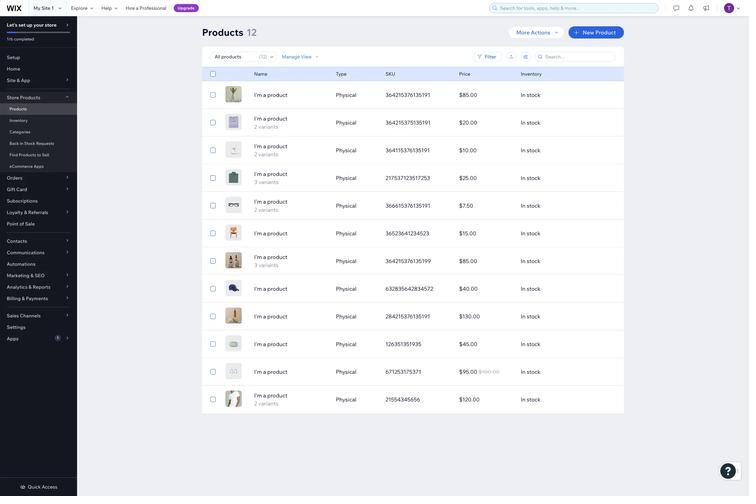 Task type: vqa. For each thing, say whether or not it's contained in the screenshot.


Task type: describe. For each thing, give the bounding box(es) containing it.
632835642834572 link
[[381, 281, 455, 297]]

366615376135191
[[386, 202, 430, 209]]

3 for 364215376135199
[[254, 262, 257, 269]]

2 i'm from the top
[[254, 115, 262, 122]]

5 product from the top
[[267, 198, 287, 205]]

new product
[[583, 29, 616, 36]]

filter button
[[473, 52, 502, 62]]

21554345656
[[386, 397, 420, 403]]

stock for 36523641234523
[[527, 230, 540, 237]]

in stock link for 632835642834572
[[517, 281, 590, 297]]

channels
[[20, 313, 41, 319]]

sku
[[386, 71, 395, 77]]

physical for 126351351935
[[336, 341, 356, 348]]

2 for 21554345656
[[254, 401, 257, 407]]

settings link
[[0, 322, 77, 333]]

loyalty & referrals button
[[0, 207, 77, 218]]

product
[[595, 29, 616, 36]]

physical for 36523641234523
[[336, 230, 356, 237]]

1 inside sidebar element
[[57, 336, 59, 340]]

categories link
[[0, 126, 77, 138]]

quick access
[[28, 484, 57, 490]]

in stock for 36523641234523
[[521, 230, 540, 237]]

in stock for 632835642834572
[[521, 286, 540, 292]]

apps inside 'link'
[[34, 164, 44, 169]]

to
[[37, 152, 41, 158]]

physical link for 217537123517253
[[332, 170, 381, 186]]

i'm a product for 36523641234523
[[254, 230, 287, 237]]

variants for 366615376135191
[[258, 207, 278, 213]]

671253175371
[[386, 369, 421, 376]]

$100.00
[[478, 369, 500, 376]]

284215376135191 link
[[381, 309, 455, 325]]

manage view button
[[282, 54, 320, 60]]

find
[[9, 152, 18, 158]]

variants for 364115376135191
[[258, 151, 278, 158]]

point
[[7, 221, 18, 227]]

view
[[301, 54, 312, 60]]

12 product from the top
[[267, 392, 287, 399]]

marketing & seo
[[7, 273, 45, 279]]

stock for 671253175371
[[527, 369, 540, 376]]

manage
[[282, 54, 300, 60]]

$7.50
[[459, 202, 473, 209]]

8 i'm from the top
[[254, 286, 262, 292]]

products 12
[[202, 26, 257, 38]]

help
[[101, 5, 112, 11]]

back in stock requests link
[[0, 138, 77, 149]]

1 horizontal spatial inventory
[[521, 71, 542, 77]]

physical for 364115376135191
[[336, 147, 356, 154]]

new
[[583, 29, 594, 36]]

i'm a product for 126351351935
[[254, 341, 287, 348]]

4 i'm from the top
[[254, 171, 262, 177]]

card
[[16, 187, 27, 193]]

in stock link for 217537123517253
[[517, 170, 590, 186]]

actions
[[531, 29, 550, 36]]

7 i'm from the top
[[254, 254, 262, 261]]

site inside site & app dropdown button
[[7, 77, 16, 83]]

ecommerce apps link
[[0, 161, 77, 172]]

products inside products 'link'
[[9, 106, 27, 112]]

hire a professional
[[126, 5, 166, 11]]

products inside store products popup button
[[20, 95, 40, 101]]

1 i'm from the top
[[254, 92, 262, 98]]

gift card button
[[0, 184, 77, 195]]

$20.00
[[459, 119, 477, 126]]

in stock for 364215375135191
[[521, 119, 540, 126]]

2 for 366615376135191
[[254, 207, 257, 213]]

stock for 364215375135191
[[527, 119, 540, 126]]

36523641234523
[[386, 230, 429, 237]]

12 i'm from the top
[[254, 392, 262, 399]]

)
[[266, 54, 267, 60]]

physical for 364215376135199
[[336, 258, 356, 265]]

site & app button
[[0, 75, 77, 86]]

help button
[[97, 0, 122, 16]]

ecommerce apps
[[9, 164, 44, 169]]

i'm a product 2 variants for 364115376135191
[[254, 143, 287, 158]]

(
[[259, 54, 261, 60]]

physical for 366615376135191
[[336, 202, 356, 209]]

in for 364215376135199
[[521, 258, 526, 265]]

3 product from the top
[[267, 143, 287, 150]]

& for site
[[17, 77, 20, 83]]

8 product from the top
[[267, 286, 287, 292]]

$10.00
[[459, 147, 477, 154]]

communications
[[7, 250, 45, 256]]

app
[[21, 77, 30, 83]]

in
[[20, 141, 23, 146]]

i'm a product link for 671253175371
[[250, 368, 332, 376]]

physical link for 364215375135191
[[332, 115, 381, 131]]

physical for 364215376135191
[[336, 92, 356, 98]]

site & app
[[7, 77, 30, 83]]

36523641234523 link
[[381, 225, 455, 242]]

in stock link for 364215376135199
[[517, 253, 590, 269]]

marketing & seo button
[[0, 270, 77, 282]]

payments
[[26, 296, 48, 302]]

364115376135191 link
[[381, 142, 455, 159]]

name
[[254, 71, 267, 77]]

hire a professional link
[[122, 0, 171, 16]]

in for 36523641234523
[[521, 230, 526, 237]]

home link
[[0, 63, 77, 75]]

stock for 366615376135191
[[527, 202, 540, 209]]

physical link for 364215376135199
[[332, 253, 381, 269]]

in for 366615376135191
[[521, 202, 526, 209]]

analytics & reports button
[[0, 282, 77, 293]]

in stock for 366615376135191
[[521, 202, 540, 209]]

in stock for 671253175371
[[521, 369, 540, 376]]

10 product from the top
[[267, 341, 287, 348]]

in stock link for 364215375135191
[[517, 115, 590, 131]]

2 for 364115376135191
[[254, 151, 257, 158]]

analytics & reports
[[7, 284, 50, 290]]

of
[[19, 221, 24, 227]]

in stock link for 36523641234523
[[517, 225, 590, 242]]

& for analytics
[[29, 284, 32, 290]]

physical link for 21554345656
[[332, 392, 381, 408]]

$10.00 link
[[455, 142, 517, 159]]

$120.00
[[459, 397, 480, 403]]

in for 284215376135191
[[521, 313, 526, 320]]

automations
[[7, 261, 35, 267]]

physical link for 284215376135191
[[332, 309, 381, 325]]

products link
[[0, 103, 77, 115]]

gift
[[7, 187, 15, 193]]

orders button
[[0, 172, 77, 184]]

marketing
[[7, 273, 29, 279]]

$95.00
[[459, 369, 477, 376]]

settings
[[7, 325, 26, 331]]

in stock link for 364215376135191
[[517, 87, 590, 103]]

access
[[42, 484, 57, 490]]

in stock for 126351351935
[[521, 341, 540, 348]]

5 i'm from the top
[[254, 198, 262, 205]]

$120.00 link
[[455, 392, 517, 408]]

sidebar element
[[0, 16, 77, 497]]

i'm a product 2 variants for 366615376135191
[[254, 198, 287, 213]]

physical link for 632835642834572
[[332, 281, 381, 297]]

$95.00 $100.00
[[459, 369, 500, 376]]

in stock for 284215376135191
[[521, 313, 540, 320]]

sales channels button
[[0, 310, 77, 322]]

4 product from the top
[[267, 171, 287, 177]]

my site 1
[[33, 5, 54, 11]]

0 horizontal spatial 1
[[51, 5, 54, 11]]

$85.00 for 364215376135199
[[459, 258, 477, 265]]

0 horizontal spatial apps
[[7, 336, 19, 342]]

physical for 21554345656
[[336, 397, 356, 403]]

$85.00 link for 364215376135191
[[455, 87, 517, 103]]

$130.00 link
[[455, 309, 517, 325]]

in stock link for 126351351935
[[517, 336, 590, 353]]

your
[[33, 22, 44, 28]]

contacts button
[[0, 236, 77, 247]]

126351351935 link
[[381, 336, 455, 353]]

physical link for 36523641234523
[[332, 225, 381, 242]]

stock for 284215376135191
[[527, 313, 540, 320]]

i'm a product 2 variants for 364215375135191
[[254, 115, 287, 130]]

1 product from the top
[[267, 92, 287, 98]]

9 i'm from the top
[[254, 313, 262, 320]]

stock for 217537123517253
[[527, 175, 540, 182]]

requests
[[36, 141, 54, 146]]

physical for 284215376135191
[[336, 313, 356, 320]]

let's
[[7, 22, 17, 28]]



Task type: locate. For each thing, give the bounding box(es) containing it.
12 up name
[[261, 54, 266, 60]]

3 in from the top
[[521, 147, 526, 154]]

more
[[516, 29, 530, 36]]

sell
[[42, 152, 49, 158]]

stock for 21554345656
[[527, 397, 540, 403]]

in stock link for 284215376135191
[[517, 309, 590, 325]]

gift card
[[7, 187, 27, 193]]

stock for 364115376135191
[[527, 147, 540, 154]]

find products to sell link
[[0, 149, 77, 161]]

i'm a product link for 364215376135191
[[250, 91, 332, 99]]

284215376135191
[[386, 313, 430, 320]]

in stock for 364115376135191
[[521, 147, 540, 154]]

ecommerce
[[9, 164, 33, 169]]

site right my
[[41, 5, 50, 11]]

& for billing
[[22, 296, 25, 302]]

store
[[7, 95, 19, 101]]

1 in stock link from the top
[[517, 87, 590, 103]]

variants for 21554345656
[[258, 401, 278, 407]]

2 i'm a product link from the top
[[250, 230, 332, 238]]

632835642834572
[[386, 286, 433, 292]]

1 physical from the top
[[336, 92, 356, 98]]

1 vertical spatial i'm a product 3 variants
[[254, 254, 287, 269]]

0 vertical spatial inventory
[[521, 71, 542, 77]]

3 i'm a product 2 variants from the top
[[254, 198, 287, 213]]

1 right my
[[51, 5, 54, 11]]

stock
[[24, 141, 35, 146]]

2 i'm a product 3 variants from the top
[[254, 254, 287, 269]]

variants
[[258, 123, 278, 130], [258, 151, 278, 158], [259, 179, 279, 186], [258, 207, 278, 213], [259, 262, 279, 269], [258, 401, 278, 407]]

Search... field
[[543, 52, 614, 62]]

quick
[[28, 484, 41, 490]]

1 vertical spatial inventory
[[9, 118, 28, 123]]

point of sale link
[[0, 218, 77, 230]]

back
[[9, 141, 19, 146]]

0 vertical spatial apps
[[34, 164, 44, 169]]

2 $85.00 from the top
[[459, 258, 477, 265]]

364215376135191 link
[[381, 87, 455, 103]]

automations link
[[0, 259, 77, 270]]

11 product from the top
[[267, 369, 287, 376]]

a inside 'link'
[[136, 5, 138, 11]]

1 vertical spatial $85.00
[[459, 258, 477, 265]]

$85.00 link up $20.00 link
[[455, 87, 517, 103]]

1 in from the top
[[521, 92, 526, 98]]

stock
[[527, 92, 540, 98], [527, 119, 540, 126], [527, 147, 540, 154], [527, 175, 540, 182], [527, 202, 540, 209], [527, 230, 540, 237], [527, 258, 540, 265], [527, 286, 540, 292], [527, 313, 540, 320], [527, 341, 540, 348], [527, 369, 540, 376], [527, 397, 540, 403]]

$85.00 for 364215376135191
[[459, 92, 477, 98]]

2 i'm a product from the top
[[254, 230, 287, 237]]

217537123517253
[[386, 175, 430, 182]]

i'm a product for 632835642834572
[[254, 286, 287, 292]]

12 in stock from the top
[[521, 397, 540, 403]]

1 physical link from the top
[[332, 87, 381, 103]]

10 stock from the top
[[527, 341, 540, 348]]

i'm a product link for 36523641234523
[[250, 230, 332, 238]]

2 in from the top
[[521, 119, 526, 126]]

0 horizontal spatial inventory
[[9, 118, 28, 123]]

1 $85.00 from the top
[[459, 92, 477, 98]]

in for 126351351935
[[521, 341, 526, 348]]

$85.00 up $40.00 on the right bottom of page
[[459, 258, 477, 265]]

1 variants from the top
[[258, 123, 278, 130]]

0 vertical spatial 12
[[247, 26, 257, 38]]

6 i'm a product from the top
[[254, 369, 287, 376]]

0 vertical spatial site
[[41, 5, 50, 11]]

8 physical link from the top
[[332, 281, 381, 297]]

1 horizontal spatial site
[[41, 5, 50, 11]]

apps
[[34, 164, 44, 169], [7, 336, 19, 342]]

4 i'm a product from the top
[[254, 313, 287, 320]]

3 2 from the top
[[254, 207, 257, 213]]

in stock link for 671253175371
[[517, 364, 590, 380]]

apps down find products to sell 'link'
[[34, 164, 44, 169]]

i'm a product 3 variants
[[254, 171, 287, 186], [254, 254, 287, 269]]

& right billing
[[22, 296, 25, 302]]

1 i'm a product 2 variants from the top
[[254, 115, 287, 130]]

& for loyalty
[[24, 210, 27, 216]]

products up ecommerce apps
[[19, 152, 36, 158]]

0 vertical spatial 3
[[254, 179, 257, 186]]

5 i'm a product from the top
[[254, 341, 287, 348]]

3 i'm a product from the top
[[254, 286, 287, 292]]

in stock link for 364115376135191
[[517, 142, 590, 159]]

3 for 217537123517253
[[254, 179, 257, 186]]

1 vertical spatial 12
[[261, 54, 266, 60]]

price
[[459, 71, 470, 77]]

364215375135191
[[386, 119, 431, 126]]

0 vertical spatial 1
[[51, 5, 54, 11]]

0 vertical spatial $85.00 link
[[455, 87, 517, 103]]

subscriptions link
[[0, 195, 77, 207]]

in stock for 364215376135199
[[521, 258, 540, 265]]

2 3 from the top
[[254, 262, 257, 269]]

6 variants from the top
[[258, 401, 278, 407]]

1 i'm a product link from the top
[[250, 91, 332, 99]]

10 in stock link from the top
[[517, 336, 590, 353]]

in
[[521, 92, 526, 98], [521, 119, 526, 126], [521, 147, 526, 154], [521, 175, 526, 182], [521, 202, 526, 209], [521, 230, 526, 237], [521, 258, 526, 265], [521, 286, 526, 292], [521, 313, 526, 320], [521, 341, 526, 348], [521, 369, 526, 376], [521, 397, 526, 403]]

4 physical link from the top
[[332, 170, 381, 186]]

stock for 364215376135191
[[527, 92, 540, 98]]

7 in stock link from the top
[[517, 253, 590, 269]]

variants for 364215376135199
[[259, 262, 279, 269]]

7 physical link from the top
[[332, 253, 381, 269]]

subscriptions
[[7, 198, 38, 204]]

10 i'm from the top
[[254, 341, 262, 348]]

5 in from the top
[[521, 202, 526, 209]]

5 physical from the top
[[336, 202, 356, 209]]

site down home
[[7, 77, 16, 83]]

point of sale
[[7, 221, 35, 227]]

in stock for 21554345656
[[521, 397, 540, 403]]

communications button
[[0, 247, 77, 259]]

physical for 217537123517253
[[336, 175, 356, 182]]

manage view
[[282, 54, 312, 60]]

physical for 364215375135191
[[336, 119, 356, 126]]

& left app
[[17, 77, 20, 83]]

5 i'm a product link from the top
[[250, 340, 332, 349]]

7 stock from the top
[[527, 258, 540, 265]]

1 vertical spatial 3
[[254, 262, 257, 269]]

physical link for 364115376135191
[[332, 142, 381, 159]]

i'm a product 3 variants for 217537123517253
[[254, 171, 287, 186]]

0 horizontal spatial site
[[7, 77, 16, 83]]

my
[[33, 5, 40, 11]]

$20.00 link
[[455, 115, 517, 131]]

None checkbox
[[210, 70, 216, 78], [210, 146, 216, 154], [210, 174, 216, 182], [210, 230, 216, 238], [210, 313, 216, 321], [210, 340, 216, 349], [210, 368, 216, 376], [210, 396, 216, 404], [210, 70, 216, 78], [210, 146, 216, 154], [210, 174, 216, 182], [210, 230, 216, 238], [210, 313, 216, 321], [210, 340, 216, 349], [210, 368, 216, 376], [210, 396, 216, 404]]

$45.00
[[459, 341, 477, 348]]

$85.00 down the price
[[459, 92, 477, 98]]

9 in from the top
[[521, 313, 526, 320]]

6 i'm a product link from the top
[[250, 368, 332, 376]]

analytics
[[7, 284, 27, 290]]

2 i'm a product 2 variants from the top
[[254, 143, 287, 158]]

5 stock from the top
[[527, 202, 540, 209]]

sales
[[7, 313, 19, 319]]

$15.00 link
[[455, 225, 517, 242]]

3 in stock link from the top
[[517, 142, 590, 159]]

products up unsaved view field
[[202, 26, 243, 38]]

7 product from the top
[[267, 254, 287, 261]]

1 vertical spatial site
[[7, 77, 16, 83]]

2 product from the top
[[267, 115, 287, 122]]

4 in from the top
[[521, 175, 526, 182]]

$85.00
[[459, 92, 477, 98], [459, 258, 477, 265]]

i'm a product link for 126351351935
[[250, 340, 332, 349]]

1/6 completed
[[7, 37, 34, 42]]

11 physical link from the top
[[332, 364, 381, 380]]

3 stock from the top
[[527, 147, 540, 154]]

6 product from the top
[[267, 230, 287, 237]]

1 horizontal spatial 1
[[57, 336, 59, 340]]

9 product from the top
[[267, 313, 287, 320]]

4 stock from the top
[[527, 175, 540, 182]]

4 2 from the top
[[254, 401, 257, 407]]

i'm a product for 284215376135191
[[254, 313, 287, 320]]

billing
[[7, 296, 21, 302]]

physical for 671253175371
[[336, 369, 356, 376]]

0 vertical spatial $85.00
[[459, 92, 477, 98]]

i'm a product link for 284215376135191
[[250, 313, 332, 321]]

6 stock from the top
[[527, 230, 540, 237]]

364215376135199 link
[[381, 253, 455, 269]]

setup
[[7, 54, 20, 61]]

$25.00
[[459, 175, 477, 182]]

in for 632835642834572
[[521, 286, 526, 292]]

stock for 364215376135199
[[527, 258, 540, 265]]

6 i'm from the top
[[254, 230, 262, 237]]

4 physical from the top
[[336, 175, 356, 182]]

new product button
[[569, 26, 624, 39]]

in for 364215375135191
[[521, 119, 526, 126]]

11 stock from the top
[[527, 369, 540, 376]]

more actions button
[[508, 26, 565, 39]]

8 physical from the top
[[336, 286, 356, 292]]

2 for 364215375135191
[[254, 123, 257, 130]]

364115376135191
[[386, 147, 430, 154]]

11 in stock from the top
[[521, 369, 540, 376]]

products inside find products to sell 'link'
[[19, 152, 36, 158]]

1 vertical spatial 1
[[57, 336, 59, 340]]

in stock link for 21554345656
[[517, 392, 590, 408]]

None checkbox
[[210, 91, 216, 99], [210, 119, 216, 127], [210, 202, 216, 210], [210, 257, 216, 265], [210, 285, 216, 293], [210, 91, 216, 99], [210, 119, 216, 127], [210, 202, 216, 210], [210, 257, 216, 265], [210, 285, 216, 293]]

1 3 from the top
[[254, 179, 257, 186]]

4 i'm a product 2 variants from the top
[[254, 392, 287, 407]]

in for 217537123517253
[[521, 175, 526, 182]]

$45.00 link
[[455, 336, 517, 353]]

referrals
[[28, 210, 48, 216]]

364215376135191
[[386, 92, 430, 98]]

5 variants from the top
[[259, 262, 279, 269]]

in stock for 217537123517253
[[521, 175, 540, 182]]

6 in stock from the top
[[521, 230, 540, 237]]

i'm a product for 364215376135191
[[254, 92, 287, 98]]

12 stock from the top
[[527, 397, 540, 403]]

11 physical from the top
[[336, 369, 356, 376]]

explore
[[71, 5, 88, 11]]

physical for 632835642834572
[[336, 286, 356, 292]]

physical link
[[332, 87, 381, 103], [332, 115, 381, 131], [332, 142, 381, 159], [332, 170, 381, 186], [332, 198, 381, 214], [332, 225, 381, 242], [332, 253, 381, 269], [332, 281, 381, 297], [332, 309, 381, 325], [332, 336, 381, 353], [332, 364, 381, 380], [332, 392, 381, 408]]

1
[[51, 5, 54, 11], [57, 336, 59, 340]]

filter
[[485, 54, 496, 60]]

3 i'm from the top
[[254, 143, 262, 150]]

seo
[[35, 273, 45, 279]]

2 $85.00 link from the top
[[455, 253, 517, 269]]

3 variants from the top
[[259, 179, 279, 186]]

1 vertical spatial apps
[[7, 336, 19, 342]]

8 in stock from the top
[[521, 286, 540, 292]]

364215376135199
[[386, 258, 431, 265]]

in for 364115376135191
[[521, 147, 526, 154]]

9 in stock from the top
[[521, 313, 540, 320]]

a
[[136, 5, 138, 11], [263, 92, 266, 98], [263, 115, 266, 122], [263, 143, 266, 150], [263, 171, 266, 177], [263, 198, 266, 205], [263, 230, 266, 237], [263, 254, 266, 261], [263, 286, 266, 292], [263, 313, 266, 320], [263, 341, 266, 348], [263, 369, 266, 376], [263, 392, 266, 399]]

& right loyalty
[[24, 210, 27, 216]]

$7.50 link
[[455, 198, 517, 214]]

inventory inside sidebar element
[[9, 118, 28, 123]]

store products
[[7, 95, 40, 101]]

6 in from the top
[[521, 230, 526, 237]]

7 in from the top
[[521, 258, 526, 265]]

$85.00 link for 364215376135199
[[455, 253, 517, 269]]

$85.00 link
[[455, 87, 517, 103], [455, 253, 517, 269]]

( 12 )
[[259, 54, 267, 60]]

& left reports
[[29, 284, 32, 290]]

10 in from the top
[[521, 341, 526, 348]]

products
[[202, 26, 243, 38], [20, 95, 40, 101], [9, 106, 27, 112], [19, 152, 36, 158]]

1 vertical spatial $85.00 link
[[455, 253, 517, 269]]

in for 21554345656
[[521, 397, 526, 403]]

2 stock from the top
[[527, 119, 540, 126]]

products down store
[[9, 106, 27, 112]]

Search for tools, apps, help & more... field
[[498, 3, 656, 13]]

i'm a product link for 632835642834572
[[250, 285, 332, 293]]

3
[[254, 179, 257, 186], [254, 262, 257, 269]]

upgrade
[[178, 5, 195, 10]]

1 down settings link
[[57, 336, 59, 340]]

7 in stock from the top
[[521, 258, 540, 265]]

& left seo
[[31, 273, 34, 279]]

12 for ( 12 )
[[261, 54, 266, 60]]

0 vertical spatial i'm a product 3 variants
[[254, 171, 287, 186]]

in stock for 364215376135191
[[521, 92, 540, 98]]

i'm a product
[[254, 92, 287, 98], [254, 230, 287, 237], [254, 286, 287, 292], [254, 313, 287, 320], [254, 341, 287, 348], [254, 369, 287, 376]]

&
[[17, 77, 20, 83], [24, 210, 27, 216], [31, 273, 34, 279], [29, 284, 32, 290], [22, 296, 25, 302]]

stock for 126351351935
[[527, 341, 540, 348]]

12 for products 12
[[247, 26, 257, 38]]

12 in from the top
[[521, 397, 526, 403]]

categories
[[9, 129, 30, 135]]

1 $85.00 link from the top
[[455, 87, 517, 103]]

12 up unsaved view field
[[247, 26, 257, 38]]

2
[[254, 123, 257, 130], [254, 151, 257, 158], [254, 207, 257, 213], [254, 401, 257, 407]]

hire
[[126, 5, 135, 11]]

products up products 'link'
[[20, 95, 40, 101]]

4 variants from the top
[[258, 207, 278, 213]]

& for marketing
[[31, 273, 34, 279]]

physical link for 126351351935
[[332, 336, 381, 353]]

Unsaved view field
[[213, 52, 257, 62]]

5 in stock from the top
[[521, 202, 540, 209]]

126351351935
[[386, 341, 421, 348]]

9 stock from the top
[[527, 313, 540, 320]]

9 physical from the top
[[336, 313, 356, 320]]

contacts
[[7, 238, 27, 244]]

$85.00 link up $40.00 link
[[455, 253, 517, 269]]

stock for 632835642834572
[[527, 286, 540, 292]]

quick access button
[[20, 484, 57, 490]]

9 physical link from the top
[[332, 309, 381, 325]]

1 horizontal spatial 12
[[261, 54, 266, 60]]

11 i'm from the top
[[254, 369, 262, 376]]

217537123517253 link
[[381, 170, 455, 186]]

physical link for 364215376135191
[[332, 87, 381, 103]]

12 in stock link from the top
[[517, 392, 590, 408]]

5 physical link from the top
[[332, 198, 381, 214]]

4 i'm a product link from the top
[[250, 313, 332, 321]]

i'm a product 2 variants for 21554345656
[[254, 392, 287, 407]]

set
[[18, 22, 25, 28]]

i'm a product 3 variants for 364215376135199
[[254, 254, 287, 269]]

apps down settings
[[7, 336, 19, 342]]

11 in from the top
[[521, 369, 526, 376]]

21554345656 link
[[381, 392, 455, 408]]

in stock link for 366615376135191
[[517, 198, 590, 214]]

7 physical from the top
[[336, 258, 356, 265]]

2 physical from the top
[[336, 119, 356, 126]]

physical link for 366615376135191
[[332, 198, 381, 214]]

more actions
[[516, 29, 550, 36]]

variants for 364215375135191
[[258, 123, 278, 130]]

1 horizontal spatial apps
[[34, 164, 44, 169]]

0 horizontal spatial 12
[[247, 26, 257, 38]]

completed
[[14, 37, 34, 42]]

in for 364215376135191
[[521, 92, 526, 98]]

4 in stock link from the top
[[517, 170, 590, 186]]

in for 671253175371
[[521, 369, 526, 376]]

reports
[[33, 284, 50, 290]]

i'm a product for 671253175371
[[254, 369, 287, 376]]

1 i'm a product 3 variants from the top
[[254, 171, 287, 186]]



